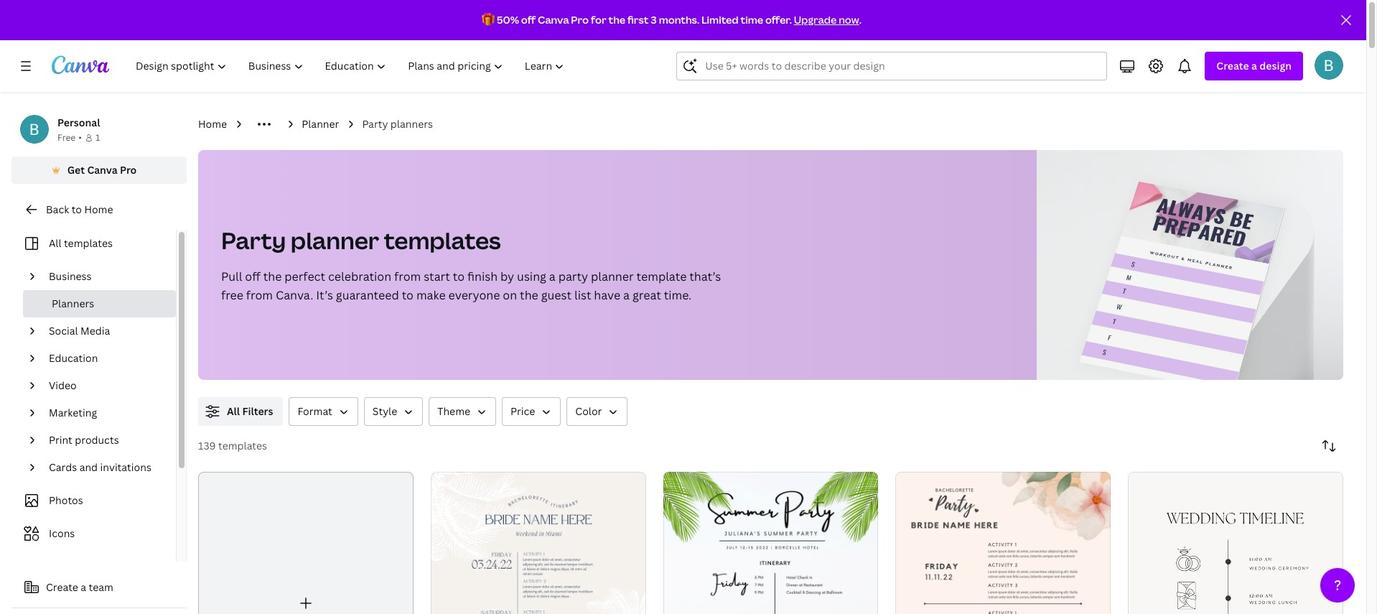 Task type: vqa. For each thing, say whether or not it's contained in the screenshot.
rightmost account
no



Task type: locate. For each thing, give the bounding box(es) containing it.
all for all filters
[[227, 404, 240, 418]]

create inside button
[[46, 580, 78, 594]]

0 horizontal spatial from
[[246, 287, 273, 303]]

party
[[362, 117, 388, 131], [221, 225, 286, 256]]

everyone
[[449, 287, 500, 303]]

pull
[[221, 269, 242, 284]]

from
[[394, 269, 421, 284], [246, 287, 273, 303]]

1 horizontal spatial from
[[394, 269, 421, 284]]

invitations
[[100, 461, 151, 474]]

planner
[[291, 225, 379, 256], [591, 269, 634, 284]]

social media link
[[43, 318, 167, 345]]

video
[[49, 379, 77, 392]]

cards
[[49, 461, 77, 474]]

party planner templates image
[[1038, 150, 1344, 380], [1080, 182, 1285, 394]]

video link
[[43, 372, 167, 399]]

1 horizontal spatial party
[[362, 117, 388, 131]]

planner up celebration
[[291, 225, 379, 256]]

0 horizontal spatial pro
[[120, 163, 137, 177]]

0 vertical spatial pro
[[571, 13, 589, 27]]

all
[[49, 236, 61, 250], [227, 404, 240, 418]]

first
[[628, 13, 649, 27]]

to left make
[[402, 287, 414, 303]]

cards and invitations link
[[43, 454, 167, 481]]

party up the pull
[[221, 225, 286, 256]]

0 vertical spatial the
[[609, 13, 626, 27]]

templates
[[384, 225, 501, 256], [64, 236, 113, 250], [218, 439, 267, 453]]

1 horizontal spatial to
[[402, 287, 414, 303]]

get
[[67, 163, 85, 177]]

1 vertical spatial party
[[221, 225, 286, 256]]

off right the pull
[[245, 269, 261, 284]]

templates down back to home
[[64, 236, 113, 250]]

🎁
[[482, 13, 495, 27]]

1 horizontal spatial all
[[227, 404, 240, 418]]

a left the team
[[81, 580, 86, 594]]

1 horizontal spatial create
[[1217, 59, 1250, 73]]

a left design
[[1252, 59, 1258, 73]]

planner inside pull off the perfect celebration from start to finish by using a party planner template that's free from canva. it's guaranteed to make everyone on the guest list have a great time.
[[591, 269, 634, 284]]

products
[[75, 433, 119, 447]]

the up canva.
[[263, 269, 282, 284]]

1 vertical spatial home
[[84, 203, 113, 216]]

party
[[559, 269, 588, 284]]

0 vertical spatial canva
[[538, 13, 569, 27]]

media
[[81, 324, 110, 338]]

from right free
[[246, 287, 273, 303]]

color
[[576, 404, 602, 418]]

all inside 'button'
[[227, 404, 240, 418]]

off inside pull off the perfect celebration from start to finish by using a party planner template that's free from canva. it's guaranteed to make everyone on the guest list have a great time.
[[245, 269, 261, 284]]

now
[[839, 13, 860, 27]]

0 vertical spatial home
[[198, 117, 227, 131]]

create a team button
[[11, 573, 187, 602]]

pro
[[571, 13, 589, 27], [120, 163, 137, 177]]

all filters button
[[198, 397, 283, 426]]

1 horizontal spatial templates
[[218, 439, 267, 453]]

the right "for"
[[609, 13, 626, 27]]

upgrade now button
[[794, 13, 860, 27]]

1 vertical spatial create
[[46, 580, 78, 594]]

pull off the perfect celebration from start to finish by using a party planner template that's free from canva. it's guaranteed to make everyone on the guest list have a great time.
[[221, 269, 722, 303]]

party left planners
[[362, 117, 388, 131]]

to right back
[[72, 203, 82, 216]]

create
[[1217, 59, 1250, 73], [46, 580, 78, 594]]

create left design
[[1217, 59, 1250, 73]]

1 horizontal spatial planner
[[591, 269, 634, 284]]

off
[[521, 13, 536, 27], [245, 269, 261, 284]]

1 vertical spatial to
[[453, 269, 465, 284]]

create a design
[[1217, 59, 1292, 73]]

from left start
[[394, 269, 421, 284]]

create inside dropdown button
[[1217, 59, 1250, 73]]

back to home link
[[11, 195, 187, 224]]

1 horizontal spatial canva
[[538, 13, 569, 27]]

•
[[78, 131, 82, 144]]

0 horizontal spatial create
[[46, 580, 78, 594]]

for
[[591, 13, 607, 27]]

guaranteed
[[336, 287, 399, 303]]

off right 50%
[[521, 13, 536, 27]]

0 horizontal spatial off
[[245, 269, 261, 284]]

tan elegant bachelorette itinerary planner image
[[431, 472, 646, 614]]

canva
[[538, 13, 569, 27], [87, 163, 118, 177]]

the down using
[[520, 287, 539, 303]]

Sort by button
[[1315, 432, 1344, 461]]

pro left "for"
[[571, 13, 589, 27]]

Search search field
[[706, 52, 1099, 80]]

1 vertical spatial pro
[[120, 163, 137, 177]]

using
[[517, 269, 547, 284]]

1 vertical spatial all
[[227, 404, 240, 418]]

business link
[[43, 263, 167, 290]]

a inside button
[[81, 580, 86, 594]]

limited
[[702, 13, 739, 27]]

make
[[417, 287, 446, 303]]

time
[[741, 13, 764, 27]]

1 vertical spatial off
[[245, 269, 261, 284]]

print products
[[49, 433, 119, 447]]

planner up have
[[591, 269, 634, 284]]

2 horizontal spatial the
[[609, 13, 626, 27]]

🎁 50% off canva pro for the first 3 months. limited time offer. upgrade now .
[[482, 13, 862, 27]]

icons
[[49, 527, 75, 540]]

party for party planner templates
[[221, 225, 286, 256]]

get canva pro
[[67, 163, 137, 177]]

canva right get
[[87, 163, 118, 177]]

0 horizontal spatial templates
[[64, 236, 113, 250]]

all for all templates
[[49, 236, 61, 250]]

pro up back to home link
[[120, 163, 137, 177]]

education
[[49, 351, 98, 365]]

templates down all filters 'button' at the left of the page
[[218, 439, 267, 453]]

templates up start
[[384, 225, 501, 256]]

home inside back to home link
[[84, 203, 113, 216]]

.
[[860, 13, 862, 27]]

a
[[1252, 59, 1258, 73], [549, 269, 556, 284], [624, 287, 630, 303], [81, 580, 86, 594]]

to right start
[[453, 269, 465, 284]]

home
[[198, 117, 227, 131], [84, 203, 113, 216]]

0 horizontal spatial home
[[84, 203, 113, 216]]

1 vertical spatial from
[[246, 287, 273, 303]]

design
[[1260, 59, 1292, 73]]

all left filters
[[227, 404, 240, 418]]

planner link
[[302, 116, 339, 132]]

0 horizontal spatial canva
[[87, 163, 118, 177]]

canva left "for"
[[538, 13, 569, 27]]

1 horizontal spatial home
[[198, 117, 227, 131]]

1 vertical spatial the
[[263, 269, 282, 284]]

1 vertical spatial planner
[[591, 269, 634, 284]]

2 vertical spatial the
[[520, 287, 539, 303]]

0 horizontal spatial to
[[72, 203, 82, 216]]

the
[[609, 13, 626, 27], [263, 269, 282, 284], [520, 287, 539, 303]]

top level navigation element
[[126, 52, 577, 80]]

to
[[72, 203, 82, 216], [453, 269, 465, 284], [402, 287, 414, 303]]

create left the team
[[46, 580, 78, 594]]

all down back
[[49, 236, 61, 250]]

finish
[[468, 269, 498, 284]]

1 vertical spatial canva
[[87, 163, 118, 177]]

celebration
[[328, 269, 392, 284]]

1 horizontal spatial the
[[520, 287, 539, 303]]

0 horizontal spatial party
[[221, 225, 286, 256]]

templates for 139 templates
[[218, 439, 267, 453]]

139 templates
[[198, 439, 267, 453]]

0 horizontal spatial all
[[49, 236, 61, 250]]

personal
[[57, 116, 100, 129]]

0 vertical spatial party
[[362, 117, 388, 131]]

months.
[[659, 13, 700, 27]]

1 horizontal spatial off
[[521, 13, 536, 27]]

0 vertical spatial create
[[1217, 59, 1250, 73]]

None search field
[[677, 52, 1108, 80]]

start
[[424, 269, 450, 284]]

by
[[501, 269, 515, 284]]

offer.
[[766, 13, 792, 27]]

0 horizontal spatial planner
[[291, 225, 379, 256]]

50%
[[497, 13, 519, 27]]

0 vertical spatial all
[[49, 236, 61, 250]]

price
[[511, 404, 535, 418]]

photos link
[[20, 487, 167, 514]]

0 vertical spatial from
[[394, 269, 421, 284]]



Task type: describe. For each thing, give the bounding box(es) containing it.
social
[[49, 324, 78, 338]]

0 vertical spatial off
[[521, 13, 536, 27]]

cards and invitations
[[49, 461, 151, 474]]

template
[[637, 269, 687, 284]]

party planner templates
[[221, 225, 501, 256]]

create a team
[[46, 580, 113, 594]]

free
[[57, 131, 76, 144]]

price button
[[502, 397, 561, 426]]

templates for all templates
[[64, 236, 113, 250]]

perfect
[[285, 269, 325, 284]]

business
[[49, 269, 92, 283]]

create for create a team
[[46, 580, 78, 594]]

ivory elegant bachelorette itinerary planner image
[[896, 472, 1112, 614]]

get canva pro button
[[11, 157, 187, 184]]

2 horizontal spatial to
[[453, 269, 465, 284]]

that's
[[690, 269, 722, 284]]

education link
[[43, 345, 167, 372]]

2 horizontal spatial templates
[[384, 225, 501, 256]]

it's
[[316, 287, 333, 303]]

format
[[298, 404, 333, 418]]

0 vertical spatial to
[[72, 203, 82, 216]]

free
[[221, 287, 244, 303]]

and
[[79, 461, 98, 474]]

planner
[[302, 117, 339, 131]]

0 vertical spatial planner
[[291, 225, 379, 256]]

canva inside get canva pro button
[[87, 163, 118, 177]]

style button
[[364, 397, 423, 426]]

back to home
[[46, 203, 113, 216]]

print products link
[[43, 427, 167, 454]]

create for create a design
[[1217, 59, 1250, 73]]

upgrade
[[794, 13, 837, 27]]

all templates link
[[20, 230, 167, 257]]

icons link
[[20, 520, 167, 547]]

1 horizontal spatial pro
[[571, 13, 589, 27]]

2 vertical spatial to
[[402, 287, 414, 303]]

theme button
[[429, 397, 496, 426]]

filters
[[242, 404, 273, 418]]

1
[[95, 131, 100, 144]]

photos
[[49, 494, 83, 507]]

marketing
[[49, 406, 97, 420]]

back
[[46, 203, 69, 216]]

brad klo image
[[1315, 51, 1344, 80]]

a inside dropdown button
[[1252, 59, 1258, 73]]

marketing link
[[43, 399, 167, 427]]

color button
[[567, 397, 628, 426]]

planners
[[391, 117, 433, 131]]

white green simple summer event itinerary planner image
[[664, 472, 879, 614]]

list
[[575, 287, 592, 303]]

party planners
[[362, 117, 433, 131]]

style
[[373, 404, 397, 418]]

home link
[[198, 116, 227, 132]]

planners
[[52, 297, 94, 310]]

on
[[503, 287, 517, 303]]

0 horizontal spatial the
[[263, 269, 282, 284]]

pro inside button
[[120, 163, 137, 177]]

create a design button
[[1206, 52, 1304, 80]]

139
[[198, 439, 216, 453]]

print
[[49, 433, 72, 447]]

a right have
[[624, 287, 630, 303]]

all filters
[[227, 404, 273, 418]]

social media
[[49, 324, 110, 338]]

a up guest
[[549, 269, 556, 284]]

all templates
[[49, 236, 113, 250]]

team
[[89, 580, 113, 594]]

have
[[594, 287, 621, 303]]

canva.
[[276, 287, 314, 303]]

great
[[633, 287, 662, 303]]

free •
[[57, 131, 82, 144]]

white minimal wedding timeline planner image
[[1129, 472, 1344, 614]]

guest
[[541, 287, 572, 303]]

theme
[[438, 404, 471, 418]]

format button
[[289, 397, 358, 426]]

3
[[651, 13, 657, 27]]

time.
[[664, 287, 692, 303]]

party for party planners
[[362, 117, 388, 131]]



